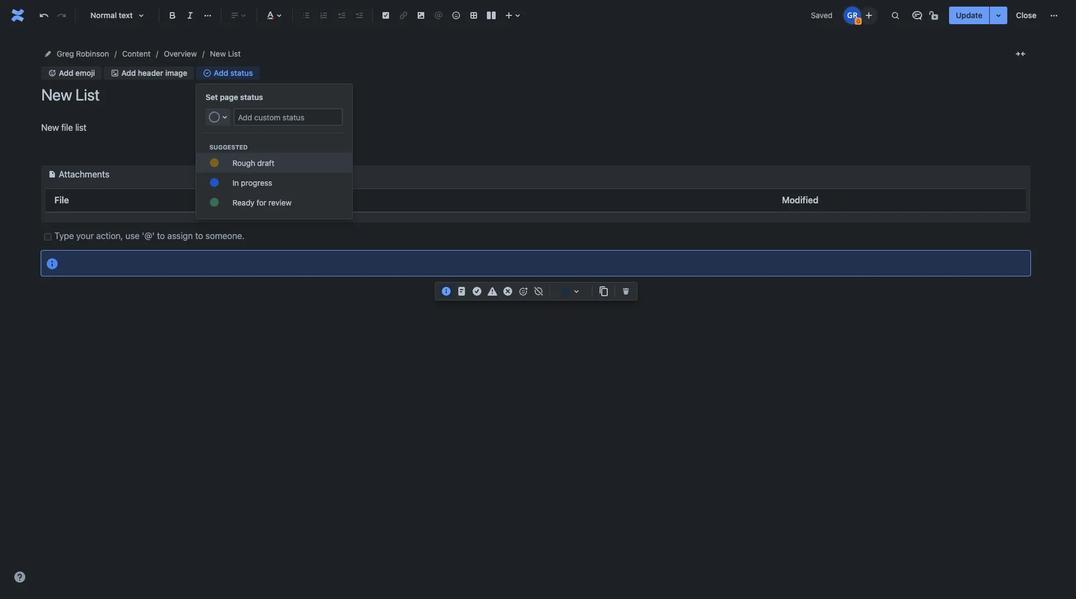 Task type: locate. For each thing, give the bounding box(es) containing it.
text
[[119, 10, 133, 20]]

0 vertical spatial suggested element
[[209, 143, 352, 151]]

add status
[[214, 68, 253, 78]]

more image
[[1048, 9, 1061, 22]]

copy image
[[597, 285, 610, 298]]

1 vertical spatial suggested element
[[196, 153, 352, 212]]

add header image button
[[104, 67, 194, 80]]

0 horizontal spatial new
[[41, 123, 59, 132]]

move this page image
[[43, 49, 52, 58]]

action item image
[[379, 9, 392, 22]]

image icon image
[[110, 69, 119, 78]]

new file list
[[41, 123, 86, 132]]

overview link
[[164, 47, 197, 60]]

comment icon image
[[911, 9, 924, 22]]

indent tab image
[[352, 9, 365, 22]]

update
[[956, 10, 983, 20]]

0 vertical spatial status
[[230, 68, 253, 78]]

0 vertical spatial new
[[210, 49, 226, 58]]

1 add from the left
[[59, 68, 73, 78]]

remove emoji image
[[532, 285, 545, 298]]

Main content area, start typing to enter text. text field
[[41, 120, 1031, 276]]

1 vertical spatial new
[[41, 123, 59, 132]]

success image
[[470, 285, 484, 298]]

suggested
[[209, 143, 248, 151]]

mention image
[[432, 9, 445, 22]]

list
[[75, 123, 86, 132]]

find and replace image
[[889, 9, 902, 22]]

add right the add emoji image
[[59, 68, 73, 78]]

status right page
[[240, 92, 263, 102]]

emoji image
[[450, 9, 463, 22]]

Add custom status field
[[235, 109, 342, 125]]

help image
[[13, 570, 26, 584]]

new
[[210, 49, 226, 58], [41, 123, 59, 132]]

normal text button
[[80, 3, 154, 27]]

editor toolbar toolbar
[[435, 282, 637, 312]]

add inside dropdown button
[[59, 68, 73, 78]]

overview
[[164, 49, 197, 58]]

status
[[230, 68, 253, 78], [240, 92, 263, 102]]

3 add from the left
[[214, 68, 228, 78]]

adjust update settings image
[[992, 9, 1005, 22]]

1 horizontal spatial new
[[210, 49, 226, 58]]

new left file
[[41, 123, 59, 132]]

list
[[228, 49, 241, 58]]

add emoji image
[[48, 69, 57, 78]]

modified
[[782, 195, 818, 205]]

file
[[54, 195, 69, 205]]

add inside dropdown button
[[214, 68, 228, 78]]

2 horizontal spatial add
[[214, 68, 228, 78]]

suggested element
[[209, 143, 352, 151], [196, 153, 352, 212]]

Give this page a title text field
[[41, 86, 1031, 104]]

note image
[[455, 285, 468, 298]]

add right image icon
[[121, 68, 136, 78]]

bullet list ⌘⇧8 image
[[300, 9, 313, 22]]

in progress button
[[196, 173, 352, 192]]

add
[[59, 68, 73, 78], [121, 68, 136, 78], [214, 68, 228, 78]]

saved
[[811, 10, 833, 20]]

status down list
[[230, 68, 253, 78]]

add header image
[[121, 68, 187, 78]]

progress
[[241, 178, 272, 187]]

update button
[[949, 7, 989, 24]]

new inside main content area, start typing to enter text. 'text field'
[[41, 123, 59, 132]]

rough draft
[[232, 158, 274, 167]]

add inside button
[[121, 68, 136, 78]]

status inside dropdown button
[[230, 68, 253, 78]]

in
[[232, 178, 239, 187]]

2 add from the left
[[121, 68, 136, 78]]

content link
[[122, 47, 151, 60]]

add for add emoji
[[59, 68, 73, 78]]

0 horizontal spatial add
[[59, 68, 73, 78]]

draft
[[257, 158, 274, 167]]

1 horizontal spatial add
[[121, 68, 136, 78]]

add down new list link
[[214, 68, 228, 78]]

make page fixed-width image
[[1014, 47, 1027, 60]]

attachments image
[[46, 168, 59, 181]]

new left list
[[210, 49, 226, 58]]



Task type: vqa. For each thing, say whether or not it's contained in the screenshot.
'Update'
yes



Task type: describe. For each thing, give the bounding box(es) containing it.
suggested element containing suggested
[[209, 143, 352, 151]]

italic ⌘i image
[[184, 9, 197, 22]]

confluence image
[[9, 7, 26, 24]]

attachments
[[59, 169, 109, 179]]

normal text
[[90, 10, 133, 20]]

file
[[61, 123, 73, 132]]

error image
[[501, 285, 514, 298]]

close button
[[1009, 7, 1043, 24]]

content
[[122, 49, 151, 58]]

close
[[1016, 10, 1037, 20]]

redo ⌘⇧z image
[[55, 9, 68, 22]]

greg robinson
[[57, 49, 109, 58]]

remove image
[[619, 285, 633, 298]]

robinson
[[76, 49, 109, 58]]

invite to edit image
[[863, 9, 876, 22]]

ready for review button
[[196, 192, 352, 212]]

no restrictions image
[[928, 9, 942, 22]]

add status button
[[196, 67, 260, 80]]

greg robinson link
[[57, 47, 109, 60]]

emoji
[[75, 68, 95, 78]]

new list link
[[210, 47, 241, 60]]

confluence image
[[9, 7, 26, 24]]

outdent ⇧tab image
[[335, 9, 348, 22]]

rough draft button
[[196, 153, 352, 173]]

in progress
[[232, 178, 272, 187]]

greg robinson image
[[844, 7, 861, 24]]

set page status
[[206, 92, 263, 102]]

editor add emoji image
[[517, 285, 530, 298]]

ready for review
[[232, 198, 292, 207]]

greg
[[57, 49, 74, 58]]

1 vertical spatial status
[[240, 92, 263, 102]]

header
[[138, 68, 163, 78]]

add emoji button
[[41, 67, 102, 80]]

table image
[[467, 9, 480, 22]]

more formatting image
[[201, 9, 214, 22]]

new list
[[210, 49, 241, 58]]

page
[[220, 92, 238, 102]]

add image, video, or file image
[[414, 9, 428, 22]]

background color image
[[570, 285, 583, 298]]

bold ⌘b image
[[166, 9, 179, 22]]

suggested element containing rough draft
[[196, 153, 352, 212]]

numbered list ⌘⇧7 image
[[317, 9, 330, 22]]

layouts image
[[485, 9, 498, 22]]

link image
[[397, 9, 410, 22]]

new for new list
[[210, 49, 226, 58]]

for
[[257, 198, 266, 207]]

image
[[165, 68, 187, 78]]

new for new file list
[[41, 123, 59, 132]]

rough
[[232, 158, 255, 167]]

normal
[[90, 10, 117, 20]]

info image
[[440, 285, 453, 298]]

warning image
[[486, 285, 499, 298]]

undo ⌘z image
[[37, 9, 51, 22]]

add emoji
[[59, 68, 95, 78]]

set
[[206, 92, 218, 102]]

add for add status
[[214, 68, 228, 78]]

add for add header image
[[121, 68, 136, 78]]

ready
[[232, 198, 255, 207]]

review
[[269, 198, 292, 207]]

panel info image
[[46, 257, 59, 270]]



